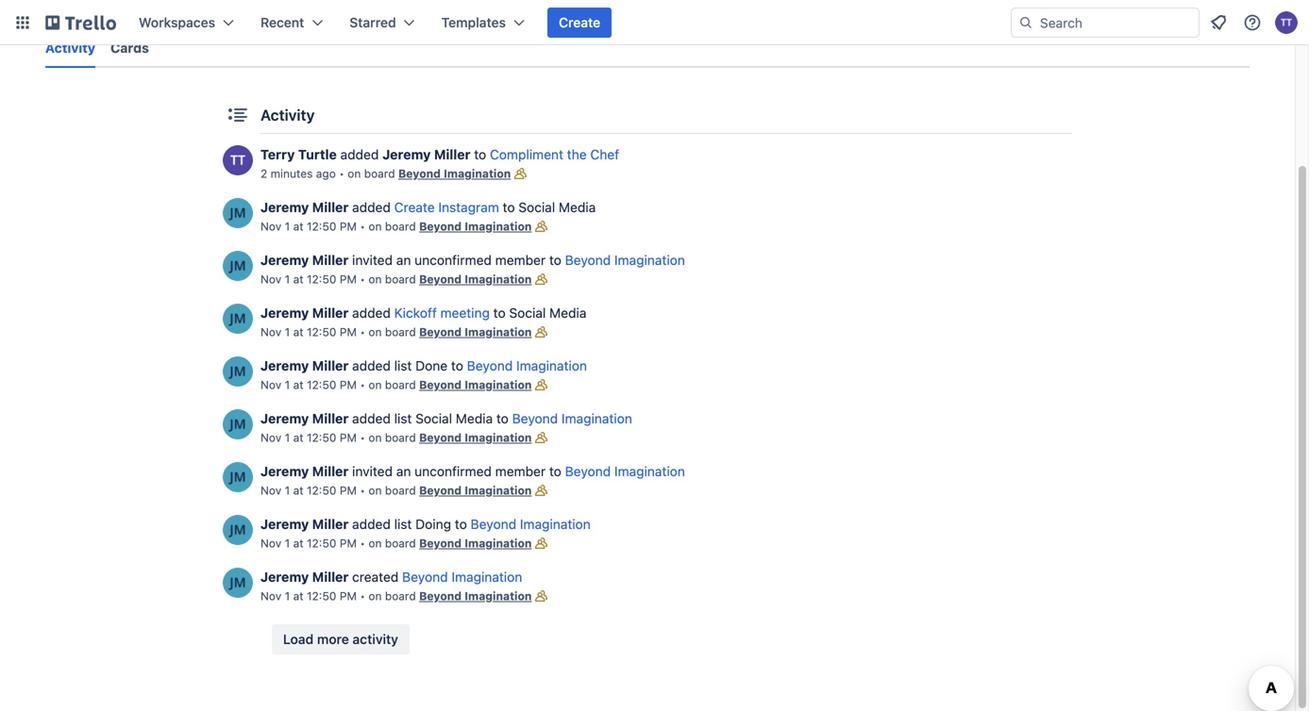 Task type: describe. For each thing, give the bounding box(es) containing it.
kickoff meeting link
[[394, 305, 490, 321]]

12:50 for fourth jeremy miller (jeremymiller198) icon from the bottom of the page
[[307, 273, 337, 286]]

1 horizontal spatial activity
[[261, 106, 315, 124]]

added for instagram
[[352, 200, 391, 215]]

added for miller
[[340, 147, 379, 162]]

miller for fourth jeremy miller (jeremymiller198) image from the top
[[312, 570, 349, 585]]

on for 3rd jeremy miller (jeremymiller198) image from the top
[[369, 537, 382, 551]]

miller for 1st jeremy miller (jeremymiller198) icon from the bottom
[[312, 464, 349, 480]]

done
[[416, 358, 448, 374]]

at for 1st jeremy miller (jeremymiller198) icon from the bottom
[[293, 484, 304, 498]]

activity
[[353, 632, 398, 648]]

unconfirmed for all members of the workspace can see and edit this board. image related to member
[[415, 253, 492, 268]]

nov 1 at 12:50 pm • on board beyond imagination for all members of the workspace can see and edit this board. image associated with media
[[261, 432, 532, 445]]

social for meeting
[[509, 305, 546, 321]]

2
[[261, 167, 267, 180]]

nov for fourth jeremy miller (jeremymiller198) image from the top
[[261, 590, 282, 603]]

added for doing
[[352, 517, 391, 533]]

at for fourth jeremy miller (jeremymiller198) icon from the bottom of the page
[[293, 273, 304, 286]]

recent button
[[249, 8, 335, 38]]

board for jeremy miller created beyond imagination all members of the workspace can see and edit this board. icon
[[385, 590, 416, 603]]

workspaces button
[[127, 8, 246, 38]]

all members of the workspace can see and edit this board. image for member
[[532, 270, 551, 289]]

nov 1 at 12:50 pm • on board beyond imagination for 5th all members of the workspace can see and edit this board. image from the bottom
[[261, 220, 532, 233]]

chef
[[591, 147, 620, 162]]

4 jeremy miller (jeremymiller198) image from the top
[[223, 568, 253, 599]]

at for 2nd jeremy miller (jeremymiller198) icon
[[293, 379, 304, 392]]

0 notifications image
[[1208, 11, 1230, 34]]

12:50 for third jeremy miller (jeremymiller198) image from the bottom of the page
[[307, 326, 337, 339]]

7 1 from the top
[[285, 537, 290, 551]]

Search field
[[1034, 8, 1199, 37]]

an for all members of the workspace can see and edit this board. image related to member
[[396, 253, 411, 268]]

3 all members of the workspace can see and edit this board. image from the top
[[532, 323, 551, 342]]

the
[[567, 147, 587, 162]]

4 jeremy miller (jeremymiller198) image from the top
[[223, 463, 253, 493]]

terry turtle (terryturtle) image
[[223, 145, 253, 176]]

social for instagram
[[519, 200, 555, 215]]

terry turtle added jeremy miller to compliment the chef
[[261, 147, 620, 162]]

pm for third jeremy miller (jeremymiller198) icon
[[340, 432, 357, 445]]

nov 1 at 12:50 pm • on board beyond imagination for jeremy miller created beyond imagination all members of the workspace can see and edit this board. icon
[[261, 590, 532, 603]]

list for social
[[394, 411, 412, 427]]

minutes
[[271, 167, 313, 180]]

board for 5th all members of the workspace can see and edit this board. image from the bottom
[[385, 220, 416, 233]]

added for done
[[352, 358, 391, 374]]

• for 2nd jeremy miller (jeremymiller198) icon
[[360, 379, 365, 392]]

12:50 for 3rd jeremy miller (jeremymiller198) image from the top
[[307, 537, 337, 551]]

0 horizontal spatial create
[[394, 200, 435, 215]]

all members of the workspace can see and edit this board. image for to
[[532, 376, 551, 395]]

activity link
[[45, 31, 95, 68]]

load
[[283, 632, 314, 648]]

create inside create button
[[559, 15, 601, 30]]

2 vertical spatial social
[[416, 411, 452, 427]]

nov for fourth jeremy miller (jeremymiller198) image from the bottom of the page
[[261, 220, 282, 233]]

list for done
[[394, 358, 412, 374]]

on for 2nd jeremy miller (jeremymiller198) icon
[[369, 379, 382, 392]]

compliment the chef link
[[490, 147, 620, 162]]

• for third jeremy miller (jeremymiller198) icon
[[360, 432, 365, 445]]

pm for third jeremy miller (jeremymiller198) image from the bottom of the page
[[340, 326, 357, 339]]

created
[[352, 570, 399, 585]]

an for jeremy miller invited an unconfirmed member to beyond imagination all members of the workspace can see and edit this board. icon
[[396, 464, 411, 480]]

back to home image
[[45, 8, 116, 38]]

board for all members of the workspace can see and edit this board. image associated with media
[[385, 432, 416, 445]]

jeremy miller added create instagram to social media
[[261, 200, 596, 215]]

• right ago
[[339, 167, 345, 180]]

board for all members of the workspace can see and edit this board. image for to
[[385, 379, 416, 392]]

jeremy miller added list social media to beyond imagination
[[261, 411, 633, 427]]

miller for third jeremy miller (jeremymiller198) icon
[[312, 411, 349, 427]]

at for fourth jeremy miller (jeremymiller198) image from the top
[[293, 590, 304, 603]]

load more activity link
[[272, 625, 410, 655]]

meeting
[[441, 305, 490, 321]]

invited for fourth jeremy miller (jeremymiller198) icon from the bottom of the page
[[352, 253, 393, 268]]

pm for fourth jeremy miller (jeremymiller198) image from the bottom of the page
[[340, 220, 357, 233]]

2 vertical spatial media
[[456, 411, 493, 427]]

nov for third jeremy miller (jeremymiller198) image from the bottom of the page
[[261, 326, 282, 339]]

at for third jeremy miller (jeremymiller198) image from the bottom of the page
[[293, 326, 304, 339]]

invited for 1st jeremy miller (jeremymiller198) icon from the bottom
[[352, 464, 393, 480]]

8 1 from the top
[[285, 590, 290, 603]]

6 1 from the top
[[285, 484, 290, 498]]

all members of the workspace can see and edit this board. image for jeremy miller created beyond imagination
[[532, 587, 551, 606]]

12:50 for 2nd jeremy miller (jeremymiller198) icon
[[307, 379, 337, 392]]

pm for 3rd jeremy miller (jeremymiller198) image from the top
[[340, 537, 357, 551]]

starred button
[[338, 8, 427, 38]]

starred
[[350, 15, 396, 30]]

jeremy miller added list doing to beyond imagination
[[261, 517, 591, 533]]

more
[[317, 632, 349, 648]]

1 1 from the top
[[285, 220, 290, 233]]

2 jeremy miller (jeremymiller198) image from the top
[[223, 357, 253, 387]]

• for 1st jeremy miller (jeremymiller198) icon from the bottom
[[360, 484, 365, 498]]

3 jeremy miller (jeremymiller198) image from the top
[[223, 410, 253, 440]]

1 jeremy miller (jeremymiller198) image from the top
[[223, 251, 253, 281]]

miller for fourth jeremy miller (jeremymiller198) icon from the bottom of the page
[[312, 253, 349, 268]]

2 minutes ago • on board beyond imagination
[[261, 167, 511, 180]]

nov 1 at 12:50 pm link for jeremy miller added kickoff meeting to social media
[[261, 326, 357, 339]]

board for 3rd all members of the workspace can see and edit this board. image
[[385, 326, 416, 339]]

cards link
[[111, 31, 149, 65]]

2 minutes ago link
[[261, 167, 336, 180]]



Task type: vqa. For each thing, say whether or not it's contained in the screenshot.
Try Premium free
no



Task type: locate. For each thing, give the bounding box(es) containing it.
jeremy miller added kickoff meeting to social media
[[261, 305, 587, 321]]

at for fourth jeremy miller (jeremymiller198) image from the bottom of the page
[[293, 220, 304, 233]]

6 12:50 from the top
[[307, 484, 337, 498]]

create
[[559, 15, 601, 30], [394, 200, 435, 215]]

at
[[293, 220, 304, 233], [293, 273, 304, 286], [293, 326, 304, 339], [293, 379, 304, 392], [293, 432, 304, 445], [293, 484, 304, 498], [293, 537, 304, 551], [293, 590, 304, 603]]

2 unconfirmed from the top
[[415, 464, 492, 480]]

nov 1 at 12:50 pm • on board beyond imagination up 'jeremy miller added list doing to beyond imagination'
[[261, 484, 532, 498]]

on for fourth jeremy miller (jeremymiller198) icon from the bottom of the page
[[369, 273, 382, 286]]

12:50 for 1st jeremy miller (jeremymiller198) icon from the bottom
[[307, 484, 337, 498]]

1 vertical spatial nov 1 at 12:50 pm link
[[261, 326, 357, 339]]

• down jeremy miller added list social media to beyond imagination
[[360, 432, 365, 445]]

4 12:50 from the top
[[307, 379, 337, 392]]

miller
[[434, 147, 471, 162], [312, 200, 349, 215], [312, 253, 349, 268], [312, 305, 349, 321], [312, 358, 349, 374], [312, 411, 349, 427], [312, 464, 349, 480], [312, 517, 349, 533], [312, 570, 349, 585]]

6 nov from the top
[[261, 484, 282, 498]]

0 vertical spatial unconfirmed
[[415, 253, 492, 268]]

nov 1 at 12:50 pm • on board beyond imagination
[[261, 220, 532, 233], [261, 273, 532, 286], [261, 326, 532, 339], [261, 379, 532, 392], [261, 432, 532, 445], [261, 484, 532, 498], [261, 537, 532, 551], [261, 590, 532, 603]]

8 at from the top
[[293, 590, 304, 603]]

7 at from the top
[[293, 537, 304, 551]]

pm for 1st jeremy miller (jeremymiller198) icon from the bottom
[[340, 484, 357, 498]]

• for fourth jeremy miller (jeremymiller198) image from the top
[[360, 590, 365, 603]]

instagram
[[439, 200, 499, 215]]

5 at from the top
[[293, 432, 304, 445]]

board down kickoff
[[385, 326, 416, 339]]

on right ago
[[348, 167, 361, 180]]

list left the done
[[394, 358, 412, 374]]

all members of the workspace can see and edit this board. image for to
[[511, 164, 530, 183]]

invited up jeremy miller added kickoff meeting to social media
[[352, 253, 393, 268]]

• up jeremy miller added kickoff meeting to social media
[[360, 273, 365, 286]]

1 vertical spatial media
[[550, 305, 587, 321]]

8 nov from the top
[[261, 590, 282, 603]]

2 jeremy miller (jeremymiller198) image from the top
[[223, 304, 253, 334]]

list left 'doing'
[[394, 517, 412, 533]]

nov 1 at 12:50 pm • on board beyond imagination for all members of the workspace can see and edit this board. image for to
[[261, 379, 532, 392]]

6 nov 1 at 12:50 pm • on board beyond imagination from the top
[[261, 484, 532, 498]]

media
[[559, 200, 596, 215], [550, 305, 587, 321], [456, 411, 493, 427]]

2 an from the top
[[396, 464, 411, 480]]

pm for fourth jeremy miller (jeremymiller198) image from the top
[[340, 590, 357, 603]]

social right meeting
[[509, 305, 546, 321]]

jeremy miller invited an unconfirmed member to beyond imagination down jeremy miller added list social media to beyond imagination
[[261, 464, 685, 480]]

on up 'jeremy miller added list doing to beyond imagination'
[[369, 484, 382, 498]]

3 pm from the top
[[340, 326, 357, 339]]

• down created on the bottom left of page
[[360, 590, 365, 603]]

nov 1 at 12:50 pm • on board beyond imagination up kickoff
[[261, 273, 532, 286]]

open information menu image
[[1244, 13, 1263, 32]]

board
[[364, 167, 395, 180], [385, 220, 416, 233], [385, 273, 416, 286], [385, 326, 416, 339], [385, 379, 416, 392], [385, 432, 416, 445], [385, 484, 416, 498], [385, 537, 416, 551], [385, 590, 416, 603]]

5 pm from the top
[[340, 432, 357, 445]]

board down jeremy miller added list social media to beyond imagination
[[385, 432, 416, 445]]

miller for 3rd jeremy miller (jeremymiller198) image from the top
[[312, 517, 349, 533]]

load more activity
[[283, 632, 398, 648]]

on down jeremy miller added kickoff meeting to social media
[[369, 326, 382, 339]]

1 nov 1 at 12:50 pm link from the top
[[261, 220, 357, 233]]

2 all members of the workspace can see and edit this board. image from the top
[[532, 270, 551, 289]]

2 invited from the top
[[352, 464, 393, 480]]

activity up terry on the top left of page
[[261, 106, 315, 124]]

2 nov 1 at 12:50 pm link from the top
[[261, 326, 357, 339]]

added down 2 minutes ago • on board beyond imagination
[[352, 200, 391, 215]]

0 vertical spatial social
[[519, 200, 555, 215]]

1 12:50 from the top
[[307, 220, 337, 233]]

5 nov 1 at 12:50 pm • on board beyond imagination from the top
[[261, 432, 532, 445]]

4 nov from the top
[[261, 379, 282, 392]]

nov
[[261, 220, 282, 233], [261, 273, 282, 286], [261, 326, 282, 339], [261, 379, 282, 392], [261, 432, 282, 445], [261, 484, 282, 498], [261, 537, 282, 551], [261, 590, 282, 603]]

board down jeremy miller created beyond imagination
[[385, 590, 416, 603]]

2 list from the top
[[394, 411, 412, 427]]

on down jeremy miller added list done to beyond imagination
[[369, 379, 382, 392]]

jeremy miller (jeremymiller198) image
[[223, 251, 253, 281], [223, 357, 253, 387], [223, 410, 253, 440], [223, 463, 253, 493]]

social
[[519, 200, 555, 215], [509, 305, 546, 321], [416, 411, 452, 427]]

nov for 1st jeremy miller (jeremymiller198) icon from the bottom
[[261, 484, 282, 498]]

create instagram link
[[394, 200, 499, 215]]

create button
[[548, 8, 612, 38]]

8 nov 1 at 12:50 pm • on board beyond imagination from the top
[[261, 590, 532, 603]]

5 nov from the top
[[261, 432, 282, 445]]

1 nov from the top
[[261, 220, 282, 233]]

1 vertical spatial invited
[[352, 464, 393, 480]]

jeremy miller invited an unconfirmed member to beyond imagination for fourth jeremy miller (jeremymiller198) icon from the bottom of the page
[[261, 253, 685, 268]]

nov for fourth jeremy miller (jeremymiller198) icon from the bottom of the page
[[261, 273, 282, 286]]

on for third jeremy miller (jeremymiller198) image from the bottom of the page
[[369, 326, 382, 339]]

added left the done
[[352, 358, 391, 374]]

0 horizontal spatial activity
[[45, 40, 95, 56]]

added
[[340, 147, 379, 162], [352, 200, 391, 215], [352, 305, 391, 321], [352, 358, 391, 374], [352, 411, 391, 427], [352, 517, 391, 533]]

1 vertical spatial an
[[396, 464, 411, 480]]

beyond imagination link
[[398, 167, 511, 180], [419, 220, 532, 233], [565, 253, 685, 268], [419, 273, 532, 286], [419, 326, 532, 339], [467, 358, 587, 374], [419, 379, 532, 392], [512, 411, 633, 427], [419, 432, 532, 445], [565, 464, 685, 480], [419, 484, 532, 498], [471, 517, 591, 533], [419, 537, 532, 551], [402, 570, 522, 585], [419, 590, 532, 603]]

1 vertical spatial social
[[509, 305, 546, 321]]

on for fourth jeremy miller (jeremymiller198) image from the top
[[369, 590, 382, 603]]

compliment
[[490, 147, 564, 162]]

1 at from the top
[[293, 220, 304, 233]]

1 jeremy miller (jeremymiller198) image from the top
[[223, 198, 253, 229]]

on down created on the bottom left of page
[[369, 590, 382, 603]]

3 nov from the top
[[261, 326, 282, 339]]

on up created on the bottom left of page
[[369, 537, 382, 551]]

1
[[285, 220, 290, 233], [285, 273, 290, 286], [285, 326, 290, 339], [285, 379, 290, 392], [285, 432, 290, 445], [285, 484, 290, 498], [285, 537, 290, 551], [285, 590, 290, 603]]

board down jeremy miller added list done to beyond imagination
[[385, 379, 416, 392]]

2 12:50 from the top
[[307, 273, 337, 286]]

nov 1 at 12:50 pm • on board beyond imagination for all members of the workspace can see and edit this board. image related to member
[[261, 273, 532, 286]]

7 nov 1 at 12:50 pm • on board beyond imagination from the top
[[261, 537, 532, 551]]

templates button
[[430, 8, 536, 38]]

2 member from the top
[[495, 464, 546, 480]]

• up created on the bottom left of page
[[360, 537, 365, 551]]

1 horizontal spatial create
[[559, 15, 601, 30]]

nov 1 at 12:50 pm • on board beyond imagination down kickoff
[[261, 326, 532, 339]]

4 at from the top
[[293, 379, 304, 392]]

media for jeremy miller added kickoff meeting to social media
[[550, 305, 587, 321]]

on down jeremy miller added list social media to beyond imagination
[[369, 432, 382, 445]]

4 nov 1 at 12:50 pm • on board beyond imagination from the top
[[261, 379, 532, 392]]

• down 2 minutes ago • on board beyond imagination
[[360, 220, 365, 233]]

• for fourth jeremy miller (jeremymiller198) icon from the bottom of the page
[[360, 273, 365, 286]]

jeremy miller invited an unconfirmed member to beyond imagination for 1st jeremy miller (jeremymiller198) icon from the bottom
[[261, 464, 685, 480]]

• down jeremy miller added kickoff meeting to social media
[[360, 326, 365, 339]]

0 vertical spatial activity
[[45, 40, 95, 56]]

an up 'jeremy miller added list doing to beyond imagination'
[[396, 464, 411, 480]]

jeremy miller invited an unconfirmed member to beyond imagination
[[261, 253, 685, 268], [261, 464, 685, 480]]

1 jeremy miller invited an unconfirmed member to beyond imagination from the top
[[261, 253, 685, 268]]

templates
[[442, 15, 506, 30]]

nov for 2nd jeremy miller (jeremymiller198) icon
[[261, 379, 282, 392]]

jeremy
[[383, 147, 431, 162], [261, 200, 309, 215], [261, 253, 309, 268], [261, 305, 309, 321], [261, 358, 309, 374], [261, 411, 309, 427], [261, 464, 309, 480], [261, 517, 309, 533], [261, 570, 309, 585]]

nov 1 at 12:50 pm • on board beyond imagination for jeremy miller invited an unconfirmed member to beyond imagination all members of the workspace can see and edit this board. icon
[[261, 484, 532, 498]]

nov 1 at 12:50 pm • on board beyond imagination for 3rd all members of the workspace can see and edit this board. image
[[261, 326, 532, 339]]

unconfirmed down create instagram link
[[415, 253, 492, 268]]

3 jeremy miller (jeremymiller198) image from the top
[[223, 516, 253, 546]]

3 nov 1 at 12:50 pm • on board beyond imagination from the top
[[261, 326, 532, 339]]

terry
[[261, 147, 295, 162]]

7 nov from the top
[[261, 537, 282, 551]]

0 vertical spatial an
[[396, 253, 411, 268]]

• for fourth jeremy miller (jeremymiller198) image from the bottom of the page
[[360, 220, 365, 233]]

pm for fourth jeremy miller (jeremymiller198) icon from the bottom of the page
[[340, 273, 357, 286]]

2 nov 1 at 12:50 pm • on board beyond imagination from the top
[[261, 273, 532, 286]]

recent
[[261, 15, 304, 30]]

12:50
[[307, 220, 337, 233], [307, 273, 337, 286], [307, 326, 337, 339], [307, 379, 337, 392], [307, 432, 337, 445], [307, 484, 337, 498], [307, 537, 337, 551], [307, 590, 337, 603]]

terry turtle (terryturtle) image
[[1276, 11, 1298, 34]]

1 vertical spatial create
[[394, 200, 435, 215]]

board for jeremy miller added list doing to beyond imagination all members of the workspace can see and edit this board. icon
[[385, 537, 416, 551]]

list
[[394, 358, 412, 374], [394, 411, 412, 427], [394, 517, 412, 533]]

1 vertical spatial unconfirmed
[[415, 464, 492, 480]]

8 12:50 from the top
[[307, 590, 337, 603]]

invited
[[352, 253, 393, 268], [352, 464, 393, 480]]

added for meeting
[[352, 305, 391, 321]]

board right ago
[[364, 167, 395, 180]]

2 nov from the top
[[261, 273, 282, 286]]

2 at from the top
[[293, 273, 304, 286]]

turtle
[[298, 147, 337, 162]]

jeremy miller (jeremymiller198) image
[[223, 198, 253, 229], [223, 304, 253, 334], [223, 516, 253, 546], [223, 568, 253, 599]]

nov 1 at 12:50 pm link
[[261, 220, 357, 233], [261, 326, 357, 339]]

12:50 for fourth jeremy miller (jeremymiller198) image from the top
[[307, 590, 337, 603]]

primary element
[[0, 0, 1310, 45]]

workspaces
[[139, 15, 215, 30]]

member for all members of the workspace can see and edit this board. image related to member
[[495, 253, 546, 268]]

1 member from the top
[[495, 253, 546, 268]]

unconfirmed
[[415, 253, 492, 268], [415, 464, 492, 480]]

unconfirmed for jeremy miller invited an unconfirmed member to beyond imagination all members of the workspace can see and edit this board. icon
[[415, 464, 492, 480]]

member down jeremy miller added list social media to beyond imagination
[[495, 464, 546, 480]]

12:50 for third jeremy miller (jeremymiller198) icon
[[307, 432, 337, 445]]

7 12:50 from the top
[[307, 537, 337, 551]]

3 1 from the top
[[285, 326, 290, 339]]

on down 2 minutes ago • on board beyond imagination
[[369, 220, 382, 233]]

doing
[[416, 517, 451, 533]]

1 all members of the workspace can see and edit this board. image from the top
[[532, 217, 551, 236]]

0 vertical spatial jeremy miller invited an unconfirmed member to beyond imagination
[[261, 253, 685, 268]]

unconfirmed down jeremy miller added list social media to beyond imagination
[[415, 464, 492, 480]]

8 pm from the top
[[340, 590, 357, 603]]

on
[[348, 167, 361, 180], [369, 220, 382, 233], [369, 273, 382, 286], [369, 326, 382, 339], [369, 379, 382, 392], [369, 432, 382, 445], [369, 484, 382, 498], [369, 537, 382, 551], [369, 590, 382, 603]]

all members of the workspace can see and edit this board. image for jeremy miller invited an unconfirmed member to beyond imagination
[[532, 482, 551, 500]]

member
[[495, 253, 546, 268], [495, 464, 546, 480]]

kickoff
[[394, 305, 437, 321]]

on for third jeremy miller (jeremymiller198) icon
[[369, 432, 382, 445]]

5 1 from the top
[[285, 432, 290, 445]]

list for doing
[[394, 517, 412, 533]]

added left kickoff
[[352, 305, 391, 321]]

1 an from the top
[[396, 253, 411, 268]]

4 1 from the top
[[285, 379, 290, 392]]

to
[[474, 147, 487, 162], [503, 200, 515, 215], [549, 253, 562, 268], [494, 305, 506, 321], [451, 358, 464, 374], [497, 411, 509, 427], [549, 464, 562, 480], [455, 517, 467, 533]]

social down the done
[[416, 411, 452, 427]]

invited up 'jeremy miller added list doing to beyond imagination'
[[352, 464, 393, 480]]

1 list from the top
[[394, 358, 412, 374]]

1 unconfirmed from the top
[[415, 253, 492, 268]]

social down compliment
[[519, 200, 555, 215]]

miller for 2nd jeremy miller (jeremymiller198) icon
[[312, 358, 349, 374]]

4 all members of the workspace can see and edit this board. image from the top
[[532, 376, 551, 395]]

4 pm from the top
[[340, 379, 357, 392]]

2 pm from the top
[[340, 273, 357, 286]]

all members of the workspace can see and edit this board. image for jeremy miller added list doing to beyond imagination
[[532, 534, 551, 553]]

1 invited from the top
[[352, 253, 393, 268]]

•
[[339, 167, 345, 180], [360, 220, 365, 233], [360, 273, 365, 286], [360, 326, 365, 339], [360, 379, 365, 392], [360, 432, 365, 445], [360, 484, 365, 498], [360, 537, 365, 551], [360, 590, 365, 603]]

cards
[[111, 40, 149, 56]]

nov 1 at 12:50 pm • on board beyond imagination down jeremy miller created beyond imagination
[[261, 590, 532, 603]]

an up kickoff
[[396, 253, 411, 268]]

5 all members of the workspace can see and edit this board. image from the top
[[532, 429, 551, 448]]

added up created on the bottom left of page
[[352, 517, 391, 533]]

member for jeremy miller invited an unconfirmed member to beyond imagination all members of the workspace can see and edit this board. icon
[[495, 464, 546, 480]]

2 vertical spatial list
[[394, 517, 412, 533]]

beyond
[[398, 167, 441, 180], [419, 220, 462, 233], [565, 253, 611, 268], [419, 273, 462, 286], [419, 326, 462, 339], [467, 358, 513, 374], [419, 379, 462, 392], [512, 411, 558, 427], [419, 432, 462, 445], [565, 464, 611, 480], [419, 484, 462, 498], [471, 517, 517, 533], [419, 537, 462, 551], [402, 570, 448, 585], [419, 590, 462, 603]]

0 vertical spatial list
[[394, 358, 412, 374]]

0 vertical spatial member
[[495, 253, 546, 268]]

board up 'jeremy miller added list doing to beyond imagination'
[[385, 484, 416, 498]]

jeremy miller added list done to beyond imagination
[[261, 358, 587, 374]]

imagination
[[444, 167, 511, 180], [465, 220, 532, 233], [615, 253, 685, 268], [465, 273, 532, 286], [465, 326, 532, 339], [517, 358, 587, 374], [465, 379, 532, 392], [562, 411, 633, 427], [465, 432, 532, 445], [615, 464, 685, 480], [465, 484, 532, 498], [520, 517, 591, 533], [465, 537, 532, 551], [452, 570, 522, 585], [465, 590, 532, 603]]

0 vertical spatial create
[[559, 15, 601, 30]]

6 pm from the top
[[340, 484, 357, 498]]

1 pm from the top
[[340, 220, 357, 233]]

an
[[396, 253, 411, 268], [396, 464, 411, 480]]

1 vertical spatial member
[[495, 464, 546, 480]]

• for third jeremy miller (jeremymiller198) image from the bottom of the page
[[360, 326, 365, 339]]

nov 1 at 12:50 pm • on board beyond imagination down jeremy miller added create instagram to social media on the left of the page
[[261, 220, 532, 233]]

board for jeremy miller invited an unconfirmed member to beyond imagination all members of the workspace can see and edit this board. icon
[[385, 484, 416, 498]]

• for 3rd jeremy miller (jeremymiller198) image from the top
[[360, 537, 365, 551]]

ago
[[316, 167, 336, 180]]

nov 1 at 12:50 pm • on board beyond imagination down jeremy miller added list done to beyond imagination
[[261, 379, 532, 392]]

• up 'jeremy miller added list doing to beyond imagination'
[[360, 484, 365, 498]]

search image
[[1019, 15, 1034, 30]]

all members of the workspace can see and edit this board. image
[[532, 217, 551, 236], [532, 270, 551, 289], [532, 323, 551, 342], [532, 376, 551, 395], [532, 429, 551, 448]]

pm
[[340, 220, 357, 233], [340, 273, 357, 286], [340, 326, 357, 339], [340, 379, 357, 392], [340, 432, 357, 445], [340, 484, 357, 498], [340, 537, 357, 551], [340, 590, 357, 603]]

at for third jeremy miller (jeremymiller198) icon
[[293, 432, 304, 445]]

1 nov 1 at 12:50 pm • on board beyond imagination from the top
[[261, 220, 532, 233]]

3 list from the top
[[394, 517, 412, 533]]

board down 'jeremy miller added list doing to beyond imagination'
[[385, 537, 416, 551]]

6 at from the top
[[293, 484, 304, 498]]

3 at from the top
[[293, 326, 304, 339]]

• down jeremy miller added list done to beyond imagination
[[360, 379, 365, 392]]

added down jeremy miller added list done to beyond imagination
[[352, 411, 391, 427]]

1 vertical spatial jeremy miller invited an unconfirmed member to beyond imagination
[[261, 464, 685, 480]]

added for social
[[352, 411, 391, 427]]

member down instagram
[[495, 253, 546, 268]]

jeremy miller invited an unconfirmed member to beyond imagination down instagram
[[261, 253, 685, 268]]

2 1 from the top
[[285, 273, 290, 286]]

7 pm from the top
[[340, 537, 357, 551]]

0 vertical spatial invited
[[352, 253, 393, 268]]

nov for third jeremy miller (jeremymiller198) icon
[[261, 432, 282, 445]]

board up kickoff
[[385, 273, 416, 286]]

12:50 for fourth jeremy miller (jeremymiller198) image from the bottom of the page
[[307, 220, 337, 233]]

5 12:50 from the top
[[307, 432, 337, 445]]

list down jeremy miller added list done to beyond imagination
[[394, 411, 412, 427]]

at for 3rd jeremy miller (jeremymiller198) image from the top
[[293, 537, 304, 551]]

1 vertical spatial activity
[[261, 106, 315, 124]]

0 vertical spatial nov 1 at 12:50 pm link
[[261, 220, 357, 233]]

3 12:50 from the top
[[307, 326, 337, 339]]

nov 1 at 12:50 pm • on board beyond imagination down jeremy miller added list social media to beyond imagination
[[261, 432, 532, 445]]

nov 1 at 12:50 pm link for jeremy miller added create instagram to social media
[[261, 220, 357, 233]]

nov for 3rd jeremy miller (jeremymiller198) image from the top
[[261, 537, 282, 551]]

2 jeremy miller invited an unconfirmed member to beyond imagination from the top
[[261, 464, 685, 480]]

nov 1 at 12:50 pm • on board beyond imagination up jeremy miller created beyond imagination
[[261, 537, 532, 551]]

1 vertical spatial list
[[394, 411, 412, 427]]

on for fourth jeremy miller (jeremymiller198) image from the bottom of the page
[[369, 220, 382, 233]]

activity down back to home image
[[45, 40, 95, 56]]

media for jeremy miller added create instagram to social media
[[559, 200, 596, 215]]

pm for 2nd jeremy miller (jeremymiller198) icon
[[340, 379, 357, 392]]

on up jeremy miller added kickoff meeting to social media
[[369, 273, 382, 286]]

all members of the workspace can see and edit this board. image
[[511, 164, 530, 183], [532, 482, 551, 500], [532, 534, 551, 553], [532, 587, 551, 606]]

activity
[[45, 40, 95, 56], [261, 106, 315, 124]]

jeremy miller created beyond imagination
[[261, 570, 522, 585]]

board for all members of the workspace can see and edit this board. image related to member
[[385, 273, 416, 286]]

0 vertical spatial media
[[559, 200, 596, 215]]

board down jeremy miller added create instagram to social media on the left of the page
[[385, 220, 416, 233]]

all members of the workspace can see and edit this board. image for media
[[532, 429, 551, 448]]

nov 1 at 12:50 pm • on board beyond imagination for jeremy miller added list doing to beyond imagination all members of the workspace can see and edit this board. icon
[[261, 537, 532, 551]]

added up 2 minutes ago • on board beyond imagination
[[340, 147, 379, 162]]

on for 1st jeremy miller (jeremymiller198) icon from the bottom
[[369, 484, 382, 498]]



